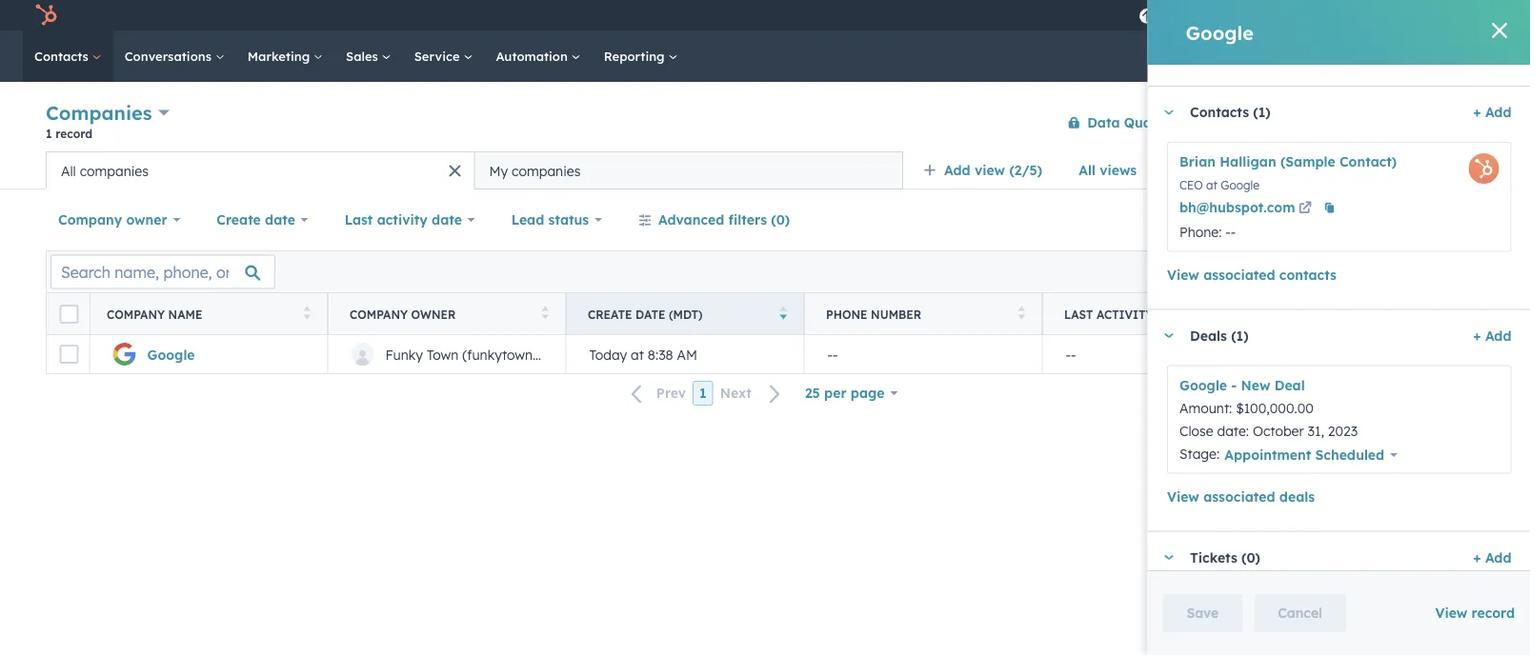 Task type: vqa. For each thing, say whether or not it's contained in the screenshot.
top 'Create'
yes



Task type: locate. For each thing, give the bounding box(es) containing it.
+ up the more
[[1473, 327, 1481, 344]]

company owner up funky
[[350, 307, 456, 322]]

menu item
[[1227, 0, 1231, 31]]

1 down companies
[[46, 126, 52, 141]]

caret image
[[1163, 110, 1175, 115], [1163, 334, 1175, 338], [1163, 556, 1175, 560]]

+ down search button in the right of the page
[[1473, 104, 1481, 120]]

1 horizontal spatial (1)
[[1253, 104, 1271, 121]]

1 companies from the left
[[80, 163, 149, 179]]

contacts for contacts
[[34, 48, 92, 64]]

add for deals (1)
[[1486, 327, 1512, 344]]

+ add up view record
[[1473, 549, 1512, 566]]

2023
[[1328, 423, 1358, 439]]

2 vertical spatial caret image
[[1163, 556, 1175, 560]]

(1) right deals
[[1231, 328, 1249, 344]]

company left name
[[107, 307, 165, 322]]

data quality
[[1088, 114, 1174, 131]]

2 companies from the left
[[512, 163, 581, 179]]

date right activity
[[432, 212, 462, 228]]

1 inside companies banner
[[46, 126, 52, 141]]

companies
[[80, 163, 149, 179], [512, 163, 581, 179]]

1 inside button
[[700, 385, 707, 402]]

add up view record
[[1486, 549, 1512, 566]]

all left views on the right of the page
[[1079, 162, 1096, 179]]

+ add for view associated deals
[[1473, 327, 1512, 344]]

0 vertical spatial view
[[1167, 266, 1200, 283]]

1 button
[[693, 381, 714, 406]]

city
[[1303, 307, 1331, 322]]

add inside popup button
[[945, 162, 971, 179]]

0 horizontal spatial companies
[[80, 163, 149, 179]]

last inside the last activity date popup button
[[345, 212, 373, 228]]

2 caret image from the top
[[1163, 334, 1175, 338]]

4 press to sort. element from the left
[[1257, 306, 1264, 323]]

1 vertical spatial owner
[[411, 307, 456, 322]]

(funkytownclown1@gmail.com)
[[462, 346, 658, 363]]

sales link
[[335, 31, 403, 82]]

actions
[[1202, 115, 1242, 130]]

conversations link
[[113, 31, 236, 82]]

1 vertical spatial last
[[1065, 307, 1094, 322]]

contacts
[[34, 48, 92, 64], [1190, 104, 1249, 121]]

0 horizontal spatial owner
[[126, 212, 167, 228]]

(0)
[[771, 212, 790, 228], [1242, 550, 1261, 566]]

2 press to sort. element from the left
[[542, 306, 549, 323]]

2 date from the left
[[1157, 307, 1187, 322]]

0 horizontal spatial at
[[631, 346, 644, 363]]

settings link
[[1349, 5, 1373, 25]]

(sample
[[1281, 153, 1336, 170]]

owner up town
[[411, 307, 456, 322]]

1 (mdt) from the left
[[669, 307, 703, 322]]

caret image inside contacts (1) dropdown button
[[1163, 110, 1175, 115]]

associated down appointment
[[1204, 488, 1275, 505]]

2 associated from the top
[[1204, 488, 1275, 505]]

(mdt) up deals
[[1191, 307, 1224, 322]]

add for contacts (1)
[[1486, 104, 1512, 120]]

contacts inside dropdown button
[[1190, 104, 1249, 121]]

1 horizontal spatial last
[[1065, 307, 1094, 322]]

(2/5)
[[1010, 162, 1043, 179]]

2 date from the left
[[432, 212, 462, 228]]

Search name, phone, or domain search field
[[51, 255, 275, 289]]

0 horizontal spatial (mdt)
[[669, 307, 703, 322]]

owner up search name, phone, or domain search field
[[126, 212, 167, 228]]

all
[[1079, 162, 1096, 179], [61, 163, 76, 179]]

1 vertical spatial associated
[[1204, 488, 1275, 505]]

(1) right actions
[[1253, 104, 1271, 121]]

25 per page button
[[793, 375, 911, 413]]

at left 8:38
[[631, 346, 644, 363]]

1 caret image from the top
[[1163, 110, 1175, 115]]

google
[[1186, 20, 1254, 44], [1221, 178, 1260, 192], [147, 346, 195, 363], [1180, 377, 1227, 394]]

caret image inside tickets (0) dropdown button
[[1163, 556, 1175, 560]]

0 vertical spatial last
[[345, 212, 373, 228]]

1 + from the top
[[1473, 104, 1481, 120]]

preview
[[1406, 362, 1447, 376]]

descending sort. press to sort ascending. image
[[780, 306, 787, 320]]

1 vertical spatial + add
[[1473, 327, 1512, 344]]

last
[[345, 212, 373, 228], [1065, 307, 1094, 322]]

create up today
[[588, 307, 633, 322]]

2 press to sort. image from the left
[[542, 306, 549, 320]]

0 vertical spatial + add button
[[1473, 101, 1512, 124]]

1 horizontal spatial press to sort. image
[[542, 306, 549, 320]]

settings image
[[1352, 8, 1369, 25]]

date
[[636, 307, 666, 322], [1157, 307, 1187, 322]]

view for view associated contacts
[[1167, 266, 1200, 283]]

press to sort. image
[[1019, 306, 1026, 320]]

1 all from the left
[[1079, 162, 1096, 179]]

all views
[[1079, 162, 1137, 179]]

notifications image
[[1384, 9, 1401, 26]]

1 vertical spatial (1)
[[1231, 328, 1249, 344]]

all down 1 record
[[61, 163, 76, 179]]

2 vertical spatial + add
[[1473, 549, 1512, 566]]

appointment scheduled
[[1225, 447, 1385, 463]]

view record link
[[1436, 605, 1516, 622]]

+ up view record
[[1473, 549, 1481, 566]]

0 horizontal spatial record
[[55, 126, 93, 141]]

companies right "my"
[[512, 163, 581, 179]]

brian halligan (sample contact) link
[[1180, 153, 1397, 170]]

+ add for view associated contacts
[[1473, 104, 1512, 120]]

date inside popup button
[[265, 212, 295, 228]]

1 horizontal spatial at
[[1206, 178, 1218, 192]]

record for 1 record
[[55, 126, 93, 141]]

lead status
[[512, 212, 589, 228]]

funky town image
[[1424, 7, 1441, 24]]

1 right prev
[[700, 385, 707, 402]]

amount:
[[1180, 400, 1232, 416]]

1 associated from the top
[[1204, 266, 1275, 283]]

1 horizontal spatial (mdt)
[[1191, 307, 1224, 322]]

1 date from the left
[[265, 212, 295, 228]]

1 horizontal spatial record
[[1472, 605, 1516, 622]]

add down search image
[[1486, 104, 1512, 120]]

1 vertical spatial 1
[[700, 385, 707, 402]]

-- button
[[805, 336, 1043, 374]]

press to sort. element
[[304, 306, 311, 323], [542, 306, 549, 323], [1019, 306, 1026, 323], [1257, 306, 1264, 323]]

1
[[46, 126, 52, 141], [700, 385, 707, 402]]

associated
[[1204, 266, 1275, 283], [1204, 488, 1275, 505]]

0 vertical spatial create
[[217, 212, 261, 228]]

company owner down all companies
[[58, 212, 167, 228]]

menu containing funky
[[1126, 0, 1508, 31]]

0 horizontal spatial date
[[265, 212, 295, 228]]

my
[[489, 163, 508, 179]]

1 horizontal spatial date
[[432, 212, 462, 228]]

associated for deals
[[1204, 488, 1275, 505]]

tickets (0)
[[1190, 550, 1261, 566]]

create inside popup button
[[217, 212, 261, 228]]

(1) inside dropdown button
[[1253, 104, 1271, 121]]

add
[[1486, 104, 1512, 120], [945, 162, 971, 179], [1486, 327, 1512, 344], [1486, 549, 1512, 566]]

companies inside all companies button
[[80, 163, 149, 179]]

(1)
[[1253, 104, 1271, 121], [1231, 328, 1249, 344]]

2 vertical spatial view
[[1436, 605, 1468, 622]]

0 horizontal spatial date
[[636, 307, 666, 322]]

3 press to sort. image from the left
[[1257, 306, 1264, 320]]

+
[[1473, 104, 1481, 120], [1473, 327, 1481, 344], [1473, 549, 1481, 566]]

activity
[[377, 212, 428, 228]]

1 horizontal spatial 1
[[700, 385, 707, 402]]

contacts (1) button
[[1148, 87, 1466, 138]]

1 vertical spatial create
[[588, 307, 633, 322]]

(mdt)
[[669, 307, 703, 322], [1191, 307, 1224, 322]]

associated down phone: --
[[1204, 266, 1275, 283]]

companies up company owner popup button
[[80, 163, 149, 179]]

0 vertical spatial owner
[[126, 212, 167, 228]]

1 horizontal spatial companies
[[512, 163, 581, 179]]

0 vertical spatial associated
[[1204, 266, 1275, 283]]

view record
[[1436, 605, 1516, 622]]

pagination navigation
[[620, 381, 793, 407]]

1 date from the left
[[636, 307, 666, 322]]

3 + from the top
[[1473, 549, 1481, 566]]

1 for 1 record
[[46, 126, 52, 141]]

next
[[720, 385, 752, 402]]

company owner inside company owner popup button
[[58, 212, 167, 228]]

companies inside my companies button
[[512, 163, 581, 179]]

reporting
[[604, 48, 669, 64]]

at
[[1206, 178, 1218, 192], [631, 346, 644, 363]]

brian
[[1180, 153, 1216, 170]]

contacts down hubspot link
[[34, 48, 92, 64]]

ceo at google
[[1180, 178, 1260, 192]]

search image
[[1491, 50, 1504, 63]]

date down all companies button
[[265, 212, 295, 228]]

0 vertical spatial contacts
[[34, 48, 92, 64]]

1 vertical spatial company owner
[[350, 307, 456, 322]]

view
[[1167, 266, 1200, 283], [1167, 488, 1200, 505], [1436, 605, 1468, 622]]

-- up per
[[828, 346, 838, 363]]

1 vertical spatial record
[[1472, 605, 1516, 622]]

(0) right filters
[[771, 212, 790, 228]]

0 horizontal spatial company owner
[[58, 212, 167, 228]]

1 horizontal spatial company owner
[[350, 307, 456, 322]]

0 vertical spatial +
[[1473, 104, 1481, 120]]

3 caret image from the top
[[1163, 556, 1175, 560]]

all for all companies
[[61, 163, 76, 179]]

(0) right the tickets
[[1242, 550, 1261, 566]]

1 horizontal spatial (0)
[[1242, 550, 1261, 566]]

3 + add button from the top
[[1473, 547, 1512, 569]]

create date (mdt)
[[588, 307, 703, 322]]

add left view
[[945, 162, 971, 179]]

(1) for contacts (1)
[[1253, 104, 1271, 121]]

+ add button for view associated contacts
[[1473, 101, 1512, 124]]

contacts for contacts (1)
[[1190, 104, 1249, 121]]

1 press to sort. element from the left
[[304, 306, 311, 323]]

date up today at 8:38 am
[[636, 307, 666, 322]]

+ add button up view record
[[1473, 547, 1512, 569]]

0 horizontal spatial create
[[217, 212, 261, 228]]

company
[[58, 212, 122, 228], [107, 307, 165, 322], [350, 307, 408, 322]]

0 vertical spatial (0)
[[771, 212, 790, 228]]

+ add button down search image
[[1473, 101, 1512, 124]]

google - new deal link
[[1180, 377, 1305, 394]]

2 + from the top
[[1473, 327, 1481, 344]]

1 + add button from the top
[[1473, 101, 1512, 124]]

automation link
[[485, 31, 593, 82]]

add view (2/5) button
[[911, 152, 1067, 190]]

2 all from the left
[[61, 163, 76, 179]]

+ add button up more "popup button"
[[1473, 324, 1512, 347]]

0 vertical spatial 1
[[46, 126, 52, 141]]

next button
[[714, 381, 793, 407]]

press to sort. image
[[304, 306, 311, 320], [542, 306, 549, 320], [1257, 306, 1264, 320]]

all inside button
[[61, 163, 76, 179]]

0 vertical spatial caret image
[[1163, 110, 1175, 115]]

view inside 'link'
[[1167, 488, 1200, 505]]

1 horizontal spatial all
[[1079, 162, 1096, 179]]

0 horizontal spatial press to sort. image
[[304, 306, 311, 320]]

owner
[[126, 212, 167, 228], [411, 307, 456, 322]]

google up amount:
[[1180, 377, 1227, 394]]

0 vertical spatial record
[[55, 126, 93, 141]]

1 vertical spatial (0)
[[1242, 550, 1261, 566]]

+ add up more "popup button"
[[1473, 327, 1512, 344]]

view for view record
[[1436, 605, 1468, 622]]

contacts up 'brian'
[[1190, 104, 1249, 121]]

create
[[217, 212, 261, 228], [588, 307, 633, 322]]

caret image inside deals (1) 'dropdown button'
[[1163, 334, 1175, 338]]

companies
[[46, 101, 152, 125]]

1 vertical spatial caret image
[[1163, 334, 1175, 338]]

record inside companies banner
[[55, 126, 93, 141]]

company name
[[107, 307, 203, 322]]

press to sort. element for company owner
[[542, 306, 549, 323]]

0 horizontal spatial last
[[345, 212, 373, 228]]

1 horizontal spatial create
[[588, 307, 633, 322]]

2 + add from the top
[[1473, 327, 1512, 344]]

0 horizontal spatial 1
[[46, 126, 52, 141]]

add view (2/5)
[[945, 162, 1043, 179]]

company down all companies
[[58, 212, 122, 228]]

1 -- from the left
[[828, 346, 838, 363]]

25
[[805, 385, 821, 402]]

0 vertical spatial at
[[1206, 178, 1218, 192]]

create for create date (mdt)
[[588, 307, 633, 322]]

press to sort. image for company owner
[[542, 306, 549, 320]]

3 + add from the top
[[1473, 549, 1512, 566]]

last for last activity date
[[345, 212, 373, 228]]

cancel button
[[1255, 595, 1347, 633]]

at right ceo
[[1206, 178, 1218, 192]]

3 press to sort. element from the left
[[1019, 306, 1026, 323]]

0 horizontal spatial (0)
[[771, 212, 790, 228]]

0 horizontal spatial contacts
[[34, 48, 92, 64]]

phone
[[826, 307, 868, 322]]

new
[[1241, 377, 1271, 394]]

view
[[975, 162, 1006, 179]]

link opens in a new window image
[[1299, 198, 1312, 221], [1299, 202, 1312, 216]]

upgrade
[[1160, 9, 1213, 25]]

add up more "popup button"
[[1486, 327, 1512, 344]]

filters
[[729, 212, 767, 228]]

all views link
[[1067, 152, 1150, 190]]

phone:
[[1180, 223, 1222, 240]]

2 vertical spatial + add button
[[1473, 547, 1512, 569]]

1 vertical spatial + add button
[[1473, 324, 1512, 347]]

+ add down search image
[[1473, 104, 1512, 120]]

date right activity
[[1157, 307, 1187, 322]]

group
[[1393, 356, 1521, 381]]

(1) inside 'dropdown button'
[[1231, 328, 1249, 344]]

0 vertical spatial + add
[[1473, 104, 1512, 120]]

2 (mdt) from the left
[[1191, 307, 1224, 322]]

$100,000.00
[[1236, 400, 1314, 416]]

at for ceo
[[1206, 178, 1218, 192]]

service
[[414, 48, 464, 64]]

1 vertical spatial at
[[631, 346, 644, 363]]

1 horizontal spatial date
[[1157, 307, 1187, 322]]

0 horizontal spatial --
[[828, 346, 838, 363]]

0 vertical spatial company owner
[[58, 212, 167, 228]]

owner inside company owner popup button
[[126, 212, 167, 228]]

1 vertical spatial +
[[1473, 327, 1481, 344]]

associated inside 'link'
[[1204, 488, 1275, 505]]

menu
[[1126, 0, 1508, 31]]

1 horizontal spatial --
[[1066, 346, 1077, 363]]

stage:
[[1180, 446, 1220, 462]]

0 horizontal spatial (1)
[[1231, 328, 1249, 344]]

create down all companies button
[[217, 212, 261, 228]]

Search HubSpot search field
[[1263, 40, 1497, 72]]

2 vertical spatial +
[[1473, 549, 1481, 566]]

export button
[[1315, 260, 1375, 285]]

0 vertical spatial (1)
[[1253, 104, 1271, 121]]

2 + add button from the top
[[1473, 324, 1512, 347]]

1 vertical spatial contacts
[[1190, 104, 1249, 121]]

1 horizontal spatial contacts
[[1190, 104, 1249, 121]]

0 horizontal spatial all
[[61, 163, 76, 179]]

1 vertical spatial view
[[1167, 488, 1200, 505]]

2 horizontal spatial press to sort. image
[[1257, 306, 1264, 320]]

(mdt) up the 'am'
[[669, 307, 703, 322]]

company owner
[[58, 212, 167, 228], [350, 307, 456, 322]]

view for view associated deals
[[1167, 488, 1200, 505]]

1 + add from the top
[[1473, 104, 1512, 120]]

create date button
[[204, 201, 321, 239]]

-- down last activity date (mdt)
[[1066, 346, 1077, 363]]



Task type: describe. For each thing, give the bounding box(es) containing it.
status
[[549, 212, 589, 228]]

at for today
[[631, 346, 644, 363]]

hubspot link
[[23, 4, 71, 27]]

october
[[1253, 423, 1304, 439]]

funky button
[[1413, 0, 1506, 31]]

view associated contacts link
[[1167, 263, 1337, 286]]

add for tickets (0)
[[1486, 549, 1512, 566]]

help image
[[1320, 9, 1337, 26]]

all companies
[[61, 163, 149, 179]]

reporting link
[[593, 31, 690, 82]]

name
[[168, 307, 203, 322]]

export
[[1327, 265, 1363, 279]]

google link
[[147, 346, 195, 363]]

company inside popup button
[[58, 212, 122, 228]]

2 -- from the left
[[1066, 346, 1077, 363]]

halligan
[[1220, 153, 1276, 170]]

caret image for contacts (1)
[[1163, 110, 1175, 115]]

quality
[[1125, 114, 1174, 131]]

+ for contacts
[[1473, 104, 1481, 120]]

deal
[[1275, 377, 1305, 394]]

press to sort. image for last activity date (mdt)
[[1257, 306, 1264, 320]]

bh@hubspot.com
[[1180, 199, 1295, 216]]

funky town (funkytownclown1@gmail.com)
[[386, 346, 658, 363]]

more
[[1471, 362, 1498, 376]]

+ add button for view associated deals
[[1473, 324, 1512, 347]]

companies for my companies
[[512, 163, 581, 179]]

google left marketplaces image
[[1186, 20, 1254, 44]]

descending sort. press to sort ascending. element
[[780, 306, 787, 323]]

2 link opens in a new window image from the top
[[1299, 202, 1312, 216]]

companies banner
[[46, 98, 1485, 152]]

notifications button
[[1376, 0, 1409, 31]]

25 per page
[[805, 385, 885, 402]]

create for create date
[[217, 212, 261, 228]]

cancel
[[1279, 605, 1323, 622]]

appointment
[[1225, 447, 1311, 463]]

last activity date button
[[332, 201, 488, 239]]

1 horizontal spatial owner
[[411, 307, 456, 322]]

+ for deals
[[1473, 327, 1481, 344]]

advanced
[[659, 212, 725, 228]]

last activity date (mdt)
[[1065, 307, 1224, 322]]

automation
[[496, 48, 572, 64]]

sales
[[346, 48, 382, 64]]

companies for all companies
[[80, 163, 149, 179]]

caret image for deals (1)
[[1163, 334, 1175, 338]]

upgrade image
[[1139, 9, 1156, 26]]

more button
[[1459, 356, 1521, 381]]

number
[[871, 307, 922, 322]]

today
[[590, 346, 627, 363]]

all companies button
[[46, 152, 475, 190]]

view associated contacts
[[1167, 266, 1337, 283]]

close
[[1180, 423, 1214, 439]]

31,
[[1308, 423, 1324, 439]]

1 press to sort. image from the left
[[304, 306, 311, 320]]

funky
[[1445, 7, 1478, 23]]

my companies button
[[475, 152, 904, 190]]

contact)
[[1340, 153, 1397, 170]]

close image
[[1493, 23, 1508, 38]]

appointment scheduled button
[[1220, 446, 1403, 465]]

press to sort. element for phone number
[[1019, 306, 1026, 323]]

town
[[427, 346, 459, 363]]

funky town (funkytownclown1@gmail.com) button
[[328, 336, 658, 374]]

calling icon image
[[1240, 7, 1257, 25]]

companies button
[[46, 99, 170, 127]]

save button
[[1163, 595, 1243, 633]]

all for all views
[[1079, 162, 1096, 179]]

view associated deals
[[1167, 488, 1315, 505]]

google down name
[[147, 346, 195, 363]]

last for last activity date (mdt)
[[1065, 307, 1094, 322]]

press to sort. element for last activity date (mdt)
[[1257, 306, 1264, 323]]

associated for contacts
[[1204, 266, 1275, 283]]

help button
[[1313, 0, 1345, 31]]

data
[[1088, 114, 1121, 131]]

hubspot image
[[34, 4, 57, 27]]

group containing preview
[[1393, 356, 1521, 381]]

lead
[[512, 212, 545, 228]]

brian halligan (sample contact)
[[1180, 153, 1397, 170]]

google - new deal
[[1180, 377, 1305, 394]]

bh@hubspot.com link
[[1180, 196, 1315, 221]]

company owner button
[[46, 201, 193, 239]]

-- inside button
[[828, 346, 838, 363]]

date inside popup button
[[432, 212, 462, 228]]

(0) inside dropdown button
[[1242, 550, 1261, 566]]

1 link opens in a new window image from the top
[[1299, 198, 1312, 221]]

(1) for deals (1)
[[1231, 328, 1249, 344]]

advanced filters (0) button
[[626, 201, 803, 239]]

date:
[[1217, 423, 1249, 439]]

last activity date
[[345, 212, 462, 228]]

deals (1) button
[[1148, 310, 1466, 362]]

contacts (1)
[[1190, 104, 1271, 121]]

calling icon button
[[1232, 3, 1265, 28]]

activity
[[1097, 307, 1154, 322]]

conversations
[[125, 48, 215, 64]]

marketing link
[[236, 31, 335, 82]]

search button
[[1481, 40, 1514, 72]]

scheduled
[[1315, 447, 1385, 463]]

google up bh@hubspot.com
[[1221, 178, 1260, 192]]

deals
[[1280, 488, 1315, 505]]

advanced filters (0)
[[659, 212, 790, 228]]

deals (1)
[[1190, 328, 1249, 344]]

prev
[[657, 385, 686, 402]]

views
[[1100, 162, 1137, 179]]

contacts link
[[23, 31, 113, 82]]

lead status button
[[499, 201, 615, 239]]

1 for 1
[[700, 385, 707, 402]]

am
[[677, 346, 698, 363]]

contacts
[[1280, 266, 1337, 283]]

tickets
[[1190, 550, 1238, 566]]

1 record
[[46, 126, 93, 141]]

actions button
[[1186, 107, 1270, 138]]

phone number
[[826, 307, 922, 322]]

prev button
[[620, 381, 693, 407]]

marketplaces image
[[1280, 9, 1297, 26]]

today at 8:38 am
[[590, 346, 698, 363]]

caret image for tickets (0)
[[1163, 556, 1175, 560]]

(0) inside button
[[771, 212, 790, 228]]

amount: $100,000.00 close date: october 31, 2023
[[1180, 400, 1358, 439]]

marketplaces button
[[1269, 0, 1309, 31]]

my companies
[[489, 163, 581, 179]]

record for view record
[[1472, 605, 1516, 622]]

company up funky
[[350, 307, 408, 322]]



